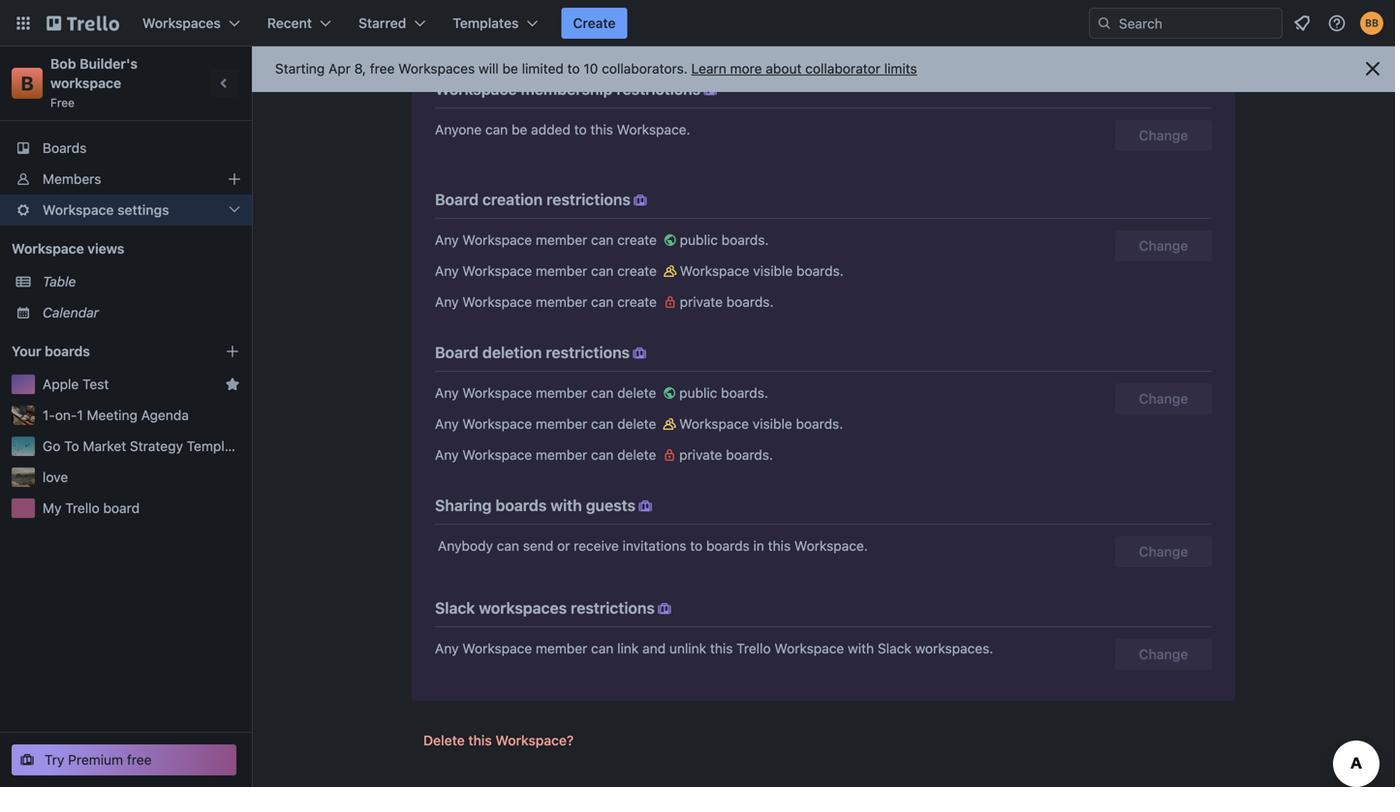 Task type: vqa. For each thing, say whether or not it's contained in the screenshot.
THE MORE in Learn more about Trello Premium 'LINK'
no



Task type: describe. For each thing, give the bounding box(es) containing it.
starred button
[[347, 8, 437, 39]]

workspace visible boards. for board deletion restrictions
[[679, 416, 843, 432]]

love
[[43, 469, 68, 485]]

will
[[479, 61, 499, 77]]

market
[[83, 438, 126, 454]]

collaborators.
[[602, 61, 688, 77]]

premium
[[68, 752, 123, 768]]

members
[[43, 171, 101, 187]]

private for board creation restrictions
[[680, 294, 723, 310]]

your boards with 5 items element
[[12, 340, 196, 363]]

create for private boards.
[[617, 294, 657, 310]]

go to market strategy template link
[[43, 437, 244, 456]]

1-
[[43, 407, 55, 423]]

views
[[87, 241, 124, 257]]

Search field
[[1112, 9, 1282, 38]]

change for sharing boards with guests
[[1139, 544, 1188, 560]]

strategy
[[130, 438, 183, 454]]

table link
[[43, 272, 240, 292]]

starting
[[275, 61, 325, 77]]

3 any from the top
[[435, 294, 459, 310]]

private boards. for board creation restrictions
[[680, 294, 774, 310]]

added
[[531, 122, 570, 138]]

unlink
[[669, 641, 706, 657]]

calendar
[[43, 305, 99, 321]]

workspaces.
[[915, 641, 993, 657]]

template
[[187, 438, 244, 454]]

in
[[753, 538, 764, 554]]

on-
[[55, 407, 77, 423]]

0 horizontal spatial trello
[[65, 500, 100, 516]]

2 vertical spatial boards
[[706, 538, 750, 554]]

board creation restrictions
[[435, 190, 631, 209]]

10
[[584, 61, 598, 77]]

1 any from the top
[[435, 232, 459, 248]]

membership
[[521, 80, 613, 98]]

1
[[77, 407, 83, 423]]

workspace settings button
[[0, 195, 252, 226]]

anybody can send or receive invitations to boards in this workspace.
[[438, 538, 868, 554]]

sharing
[[435, 496, 492, 515]]

create for workspace visible boards.
[[617, 263, 657, 279]]

5 member from the top
[[536, 416, 587, 432]]

bob
[[50, 56, 76, 72]]

boards for sharing
[[495, 496, 547, 515]]

1 vertical spatial be
[[512, 122, 527, 138]]

workspace views
[[12, 241, 124, 257]]

b
[[21, 72, 33, 94]]

send
[[523, 538, 553, 554]]

change link for board deletion restrictions
[[1115, 384, 1212, 415]]

7 member from the top
[[536, 641, 587, 657]]

templates button
[[441, 8, 550, 39]]

go
[[43, 438, 60, 454]]

workspace membership restrictions
[[435, 80, 701, 98]]

about
[[766, 61, 802, 77]]

starred icon image
[[225, 377, 240, 392]]

try premium free
[[45, 752, 152, 768]]

settings
[[117, 202, 169, 218]]

1 vertical spatial workspace.
[[794, 538, 868, 554]]

public boards. for board deletion restrictions
[[679, 385, 768, 401]]

boards link
[[0, 133, 252, 164]]

go to market strategy template
[[43, 438, 244, 454]]

switch to… image
[[14, 14, 33, 33]]

public boards. for board creation restrictions
[[680, 232, 769, 248]]

change link for slack workspaces restrictions
[[1115, 639, 1212, 670]]

delete this workspace?
[[423, 733, 574, 749]]

free inside "button"
[[127, 752, 152, 768]]

anybody
[[438, 538, 493, 554]]

apple
[[43, 376, 79, 392]]

0 horizontal spatial with
[[551, 496, 582, 515]]

free
[[50, 96, 75, 109]]

create button
[[561, 8, 627, 39]]

limited
[[522, 61, 564, 77]]

b link
[[12, 68, 43, 99]]

members link
[[0, 164, 252, 195]]

table
[[43, 274, 76, 290]]

1 member from the top
[[536, 232, 587, 248]]

0 horizontal spatial slack
[[435, 599, 475, 618]]

calendar link
[[43, 303, 240, 323]]

open information menu image
[[1327, 14, 1347, 33]]

1 vertical spatial to
[[574, 122, 587, 138]]

this right in
[[768, 538, 791, 554]]

starred
[[358, 15, 406, 31]]

1 horizontal spatial workspaces
[[398, 61, 475, 77]]

recent button
[[256, 8, 343, 39]]

8,
[[354, 61, 366, 77]]

restrictions for board deletion restrictions
[[546, 343, 630, 362]]

starting apr 8, free workspaces will be limited to 10 collaborators. learn more about collaborator limits
[[275, 61, 917, 77]]

any workspace member can create for workspace visible boards.
[[435, 263, 660, 279]]

delete this workspace? button
[[412, 726, 585, 757]]

change for board deletion restrictions
[[1139, 391, 1188, 407]]

change link for board creation restrictions
[[1115, 231, 1212, 262]]

add board image
[[225, 344, 240, 359]]

board for board creation restrictions
[[435, 190, 479, 209]]

1 vertical spatial with
[[848, 641, 874, 657]]

0 vertical spatial to
[[567, 61, 580, 77]]

slack workspaces restrictions
[[435, 599, 655, 618]]

guests
[[586, 496, 636, 515]]

workspace?
[[495, 733, 574, 749]]

or
[[557, 538, 570, 554]]

restrictions for board creation restrictions
[[546, 190, 631, 209]]

recent
[[267, 15, 312, 31]]

apr
[[328, 61, 351, 77]]

creation
[[482, 190, 543, 209]]

deletion
[[482, 343, 542, 362]]

agenda
[[141, 407, 189, 423]]

6 member from the top
[[536, 447, 587, 463]]

and
[[642, 641, 666, 657]]

0 vertical spatial be
[[502, 61, 518, 77]]

1-on-1 meeting agenda
[[43, 407, 189, 423]]

apple test link
[[43, 375, 217, 394]]



Task type: locate. For each thing, give the bounding box(es) containing it.
change button
[[1115, 120, 1212, 151]]

boards up apple
[[45, 343, 90, 359]]

boards
[[43, 140, 87, 156]]

0 vertical spatial public boards.
[[680, 232, 769, 248]]

2 vertical spatial any workspace member can delete
[[435, 447, 660, 463]]

restrictions up 'link' at the bottom left
[[571, 599, 655, 618]]

bob builder's workspace free
[[50, 56, 141, 109]]

this right added
[[590, 122, 613, 138]]

restrictions down collaborators.
[[616, 80, 701, 98]]

1 change from the top
[[1139, 127, 1188, 143]]

1 vertical spatial public
[[679, 385, 717, 401]]

2 any workspace member can create from the top
[[435, 263, 660, 279]]

1 any workspace member can delete from the top
[[435, 385, 660, 401]]

this right delete at the bottom left
[[468, 733, 492, 749]]

2 vertical spatial create
[[617, 294, 657, 310]]

1 delete from the top
[[617, 385, 656, 401]]

0 vertical spatial visible
[[753, 263, 793, 279]]

change for slack workspaces restrictions
[[1139, 647, 1188, 663]]

learn
[[691, 61, 726, 77]]

trello right my
[[65, 500, 100, 516]]

1 vertical spatial private
[[679, 447, 722, 463]]

1 private from the top
[[680, 294, 723, 310]]

restrictions down anyone can be added to this workspace.
[[546, 190, 631, 209]]

anyone
[[435, 122, 482, 138]]

delete for private boards.
[[617, 447, 656, 463]]

2 private boards. from the top
[[679, 447, 773, 463]]

workspace settings
[[43, 202, 169, 218]]

1 vertical spatial any workspace member can delete
[[435, 416, 660, 432]]

1 horizontal spatial with
[[848, 641, 874, 657]]

with left workspaces.
[[848, 641, 874, 657]]

1 public from the top
[[680, 232, 718, 248]]

receive
[[574, 538, 619, 554]]

bob builder (bobbuilder40) image
[[1360, 12, 1383, 35]]

primary element
[[0, 0, 1395, 47]]

my trello board
[[43, 500, 140, 516]]

2 vertical spatial to
[[690, 538, 703, 554]]

0 vertical spatial workspace visible boards.
[[680, 263, 844, 279]]

bob builder's workspace link
[[50, 56, 141, 91]]

try premium free button
[[12, 745, 236, 776]]

workspaces up the workspace navigation collapse icon
[[142, 15, 221, 31]]

1 vertical spatial visible
[[753, 416, 792, 432]]

with up or
[[551, 496, 582, 515]]

public for board creation restrictions
[[680, 232, 718, 248]]

to
[[64, 438, 79, 454]]

boards left in
[[706, 538, 750, 554]]

3 change from the top
[[1139, 391, 1188, 407]]

free
[[370, 61, 395, 77], [127, 752, 152, 768]]

1 horizontal spatial trello
[[736, 641, 771, 657]]

boards for your
[[45, 343, 90, 359]]

1 vertical spatial boards
[[495, 496, 547, 515]]

2 workspace visible boards. from the top
[[679, 416, 843, 432]]

workspace visible boards.
[[680, 263, 844, 279], [679, 416, 843, 432]]

1 vertical spatial delete
[[617, 416, 656, 432]]

boards up send
[[495, 496, 547, 515]]

0 vertical spatial trello
[[65, 500, 100, 516]]

boards.
[[721, 232, 769, 248], [796, 263, 844, 279], [726, 294, 774, 310], [721, 385, 768, 401], [796, 416, 843, 432], [726, 447, 773, 463]]

2 member from the top
[[536, 263, 587, 279]]

workspaces left will
[[398, 61, 475, 77]]

2 change link from the top
[[1115, 384, 1212, 415]]

2 public from the top
[[679, 385, 717, 401]]

workspace visible boards. for board creation restrictions
[[680, 263, 844, 279]]

3 any workspace member can delete from the top
[[435, 447, 660, 463]]

0 vertical spatial workspace.
[[617, 122, 690, 138]]

1 vertical spatial workspaces
[[398, 61, 475, 77]]

board deletion restrictions
[[435, 343, 630, 362]]

workspace
[[50, 75, 121, 91]]

any workspace member can delete for workspace visible boards.
[[435, 416, 660, 432]]

1 change link from the top
[[1115, 231, 1212, 262]]

2 vertical spatial delete
[[617, 447, 656, 463]]

1 horizontal spatial slack
[[878, 641, 911, 657]]

0 vertical spatial workspaces
[[142, 15, 221, 31]]

any workspace member can delete for public boards.
[[435, 385, 660, 401]]

0 vertical spatial board
[[435, 190, 479, 209]]

any workspace member can create for public boards.
[[435, 232, 660, 248]]

1 create from the top
[[617, 232, 657, 248]]

delete for public boards.
[[617, 385, 656, 401]]

workspace navigation collapse icon image
[[211, 70, 238, 97]]

1 any workspace member can create from the top
[[435, 232, 660, 248]]

1 vertical spatial create
[[617, 263, 657, 279]]

change link
[[1115, 231, 1212, 262], [1115, 384, 1212, 415], [1115, 537, 1212, 568], [1115, 639, 1212, 670]]

private boards. for board deletion restrictions
[[679, 447, 773, 463]]

4 member from the top
[[536, 385, 587, 401]]

slack left workspaces.
[[878, 641, 911, 657]]

any workspace member can create
[[435, 232, 660, 248], [435, 263, 660, 279], [435, 294, 660, 310]]

private boards.
[[680, 294, 774, 310], [679, 447, 773, 463]]

restrictions right deletion
[[546, 343, 630, 362]]

3 delete from the top
[[617, 447, 656, 463]]

1 vertical spatial workspace visible boards.
[[679, 416, 843, 432]]

0 vertical spatial delete
[[617, 385, 656, 401]]

0 vertical spatial private
[[680, 294, 723, 310]]

create
[[573, 15, 616, 31]]

workspace. down collaborators.
[[617, 122, 690, 138]]

love link
[[43, 468, 240, 487]]

any
[[435, 232, 459, 248], [435, 263, 459, 279], [435, 294, 459, 310], [435, 385, 459, 401], [435, 416, 459, 432], [435, 447, 459, 463], [435, 641, 459, 657]]

board
[[435, 190, 479, 209], [435, 343, 479, 362]]

board left creation
[[435, 190, 479, 209]]

free right premium
[[127, 752, 152, 768]]

4 any from the top
[[435, 385, 459, 401]]

this right unlink
[[710, 641, 733, 657]]

board
[[103, 500, 140, 516]]

1 horizontal spatial boards
[[495, 496, 547, 515]]

board left deletion
[[435, 343, 479, 362]]

2 create from the top
[[617, 263, 657, 279]]

slack down anybody
[[435, 599, 475, 618]]

meeting
[[87, 407, 138, 423]]

invitations
[[623, 538, 686, 554]]

trello right unlink
[[736, 641, 771, 657]]

collaborator
[[805, 61, 880, 77]]

0 horizontal spatial boards
[[45, 343, 90, 359]]

sm image
[[701, 80, 720, 100], [660, 262, 680, 281], [630, 344, 649, 363], [660, 384, 679, 403], [660, 415, 679, 434], [636, 497, 655, 516], [655, 600, 674, 619]]

delete for workspace visible boards.
[[617, 416, 656, 432]]

1 vertical spatial private boards.
[[679, 447, 773, 463]]

create
[[617, 232, 657, 248], [617, 263, 657, 279], [617, 294, 657, 310]]

1 vertical spatial board
[[435, 343, 479, 362]]

create for public boards.
[[617, 232, 657, 248]]

anyone can be added to this workspace.
[[435, 122, 690, 138]]

any workspace member can delete
[[435, 385, 660, 401], [435, 416, 660, 432], [435, 447, 660, 463]]

to left 10
[[567, 61, 580, 77]]

more
[[730, 61, 762, 77]]

slack
[[435, 599, 475, 618], [878, 641, 911, 657]]

5 any from the top
[[435, 416, 459, 432]]

0 horizontal spatial free
[[127, 752, 152, 768]]

public
[[680, 232, 718, 248], [679, 385, 717, 401]]

apple test
[[43, 376, 109, 392]]

2 any workspace member can delete from the top
[[435, 416, 660, 432]]

boards
[[45, 343, 90, 359], [495, 496, 547, 515], [706, 538, 750, 554]]

0 vertical spatial public
[[680, 232, 718, 248]]

this inside button
[[468, 733, 492, 749]]

public for board deletion restrictions
[[679, 385, 717, 401]]

workspaces button
[[131, 8, 252, 39]]

this
[[590, 122, 613, 138], [768, 538, 791, 554], [710, 641, 733, 657], [468, 733, 492, 749]]

my
[[43, 500, 62, 516]]

any workspace member can create for private boards.
[[435, 294, 660, 310]]

restrictions for workspace membership restrictions
[[616, 80, 701, 98]]

2 horizontal spatial boards
[[706, 538, 750, 554]]

templates
[[453, 15, 519, 31]]

change
[[1139, 127, 1188, 143], [1139, 238, 1188, 254], [1139, 391, 1188, 407], [1139, 544, 1188, 560], [1139, 647, 1188, 663]]

restrictions for slack workspaces restrictions
[[571, 599, 655, 618]]

can
[[485, 122, 508, 138], [591, 232, 614, 248], [591, 263, 614, 279], [591, 294, 614, 310], [591, 385, 614, 401], [591, 416, 614, 432], [591, 447, 614, 463], [497, 538, 519, 554], [591, 641, 614, 657]]

learn more about collaborator limits link
[[691, 61, 917, 77]]

3 member from the top
[[536, 294, 587, 310]]

0 horizontal spatial workspace.
[[617, 122, 690, 138]]

0 vertical spatial any workspace member can delete
[[435, 385, 660, 401]]

workspaces
[[142, 15, 221, 31], [398, 61, 475, 77]]

change link for sharing boards with guests
[[1115, 537, 1212, 568]]

to
[[567, 61, 580, 77], [574, 122, 587, 138], [690, 538, 703, 554]]

1-on-1 meeting agenda link
[[43, 406, 240, 425]]

1 private boards. from the top
[[680, 294, 774, 310]]

0 vertical spatial free
[[370, 61, 395, 77]]

2 public boards. from the top
[[679, 385, 768, 401]]

2 any from the top
[[435, 263, 459, 279]]

change for board creation restrictions
[[1139, 238, 1188, 254]]

to right invitations
[[690, 538, 703, 554]]

0 notifications image
[[1290, 12, 1314, 35]]

workspaces
[[479, 599, 567, 618]]

7 any from the top
[[435, 641, 459, 657]]

1 vertical spatial free
[[127, 752, 152, 768]]

5 change from the top
[[1139, 647, 1188, 663]]

try
[[45, 752, 64, 768]]

sharing boards with guests
[[435, 496, 636, 515]]

0 vertical spatial with
[[551, 496, 582, 515]]

your
[[12, 343, 41, 359]]

board for board deletion restrictions
[[435, 343, 479, 362]]

visible for board creation restrictions
[[753, 263, 793, 279]]

limits
[[884, 61, 917, 77]]

2 vertical spatial any workspace member can create
[[435, 294, 660, 310]]

4 change from the top
[[1139, 544, 1188, 560]]

0 horizontal spatial workspaces
[[142, 15, 221, 31]]

3 create from the top
[[617, 294, 657, 310]]

workspace inside dropdown button
[[43, 202, 114, 218]]

workspaces inside workspaces dropdown button
[[142, 15, 221, 31]]

be
[[502, 61, 518, 77], [512, 122, 527, 138]]

workspace
[[435, 80, 517, 98], [43, 202, 114, 218], [462, 232, 532, 248], [12, 241, 84, 257], [462, 263, 532, 279], [680, 263, 749, 279], [462, 294, 532, 310], [462, 385, 532, 401], [462, 416, 532, 432], [679, 416, 749, 432], [462, 447, 532, 463], [462, 641, 532, 657], [774, 641, 844, 657]]

3 any workspace member can create from the top
[[435, 294, 660, 310]]

2 change from the top
[[1139, 238, 1188, 254]]

builder's
[[80, 56, 138, 72]]

any workspace member can link and unlink this trello workspace with slack workspaces.
[[435, 641, 993, 657]]

2 private from the top
[[679, 447, 722, 463]]

private
[[680, 294, 723, 310], [679, 447, 722, 463]]

workspace. right in
[[794, 538, 868, 554]]

6 any from the top
[[435, 447, 459, 463]]

workspace.
[[617, 122, 690, 138], [794, 538, 868, 554]]

sm image
[[631, 191, 650, 210], [660, 231, 680, 250], [660, 293, 680, 312], [660, 446, 679, 465]]

private for board deletion restrictions
[[679, 447, 722, 463]]

to right added
[[574, 122, 587, 138]]

be left added
[[512, 122, 527, 138]]

1 vertical spatial slack
[[878, 641, 911, 657]]

1 board from the top
[[435, 190, 479, 209]]

any workspace member can delete for private boards.
[[435, 447, 660, 463]]

1 vertical spatial public boards.
[[679, 385, 768, 401]]

2 delete from the top
[[617, 416, 656, 432]]

1 horizontal spatial free
[[370, 61, 395, 77]]

1 workspace visible boards. from the top
[[680, 263, 844, 279]]

0 vertical spatial any workspace member can create
[[435, 232, 660, 248]]

3 change link from the top
[[1115, 537, 1212, 568]]

1 vertical spatial any workspace member can create
[[435, 263, 660, 279]]

test
[[82, 376, 109, 392]]

change inside button
[[1139, 127, 1188, 143]]

4 change link from the top
[[1115, 639, 1212, 670]]

2 board from the top
[[435, 343, 479, 362]]

back to home image
[[47, 8, 119, 39]]

0 vertical spatial boards
[[45, 343, 90, 359]]

free right "8,"
[[370, 61, 395, 77]]

0 vertical spatial slack
[[435, 599, 475, 618]]

my trello board link
[[43, 499, 240, 518]]

link
[[617, 641, 639, 657]]

0 vertical spatial create
[[617, 232, 657, 248]]

your boards
[[12, 343, 90, 359]]

member
[[536, 232, 587, 248], [536, 263, 587, 279], [536, 294, 587, 310], [536, 385, 587, 401], [536, 416, 587, 432], [536, 447, 587, 463], [536, 641, 587, 657]]

be right will
[[502, 61, 518, 77]]

visible for board deletion restrictions
[[753, 416, 792, 432]]

0 vertical spatial private boards.
[[680, 294, 774, 310]]

search image
[[1097, 16, 1112, 31]]

1 vertical spatial trello
[[736, 641, 771, 657]]

delete
[[423, 733, 465, 749]]

1 horizontal spatial workspace.
[[794, 538, 868, 554]]

1 public boards. from the top
[[680, 232, 769, 248]]



